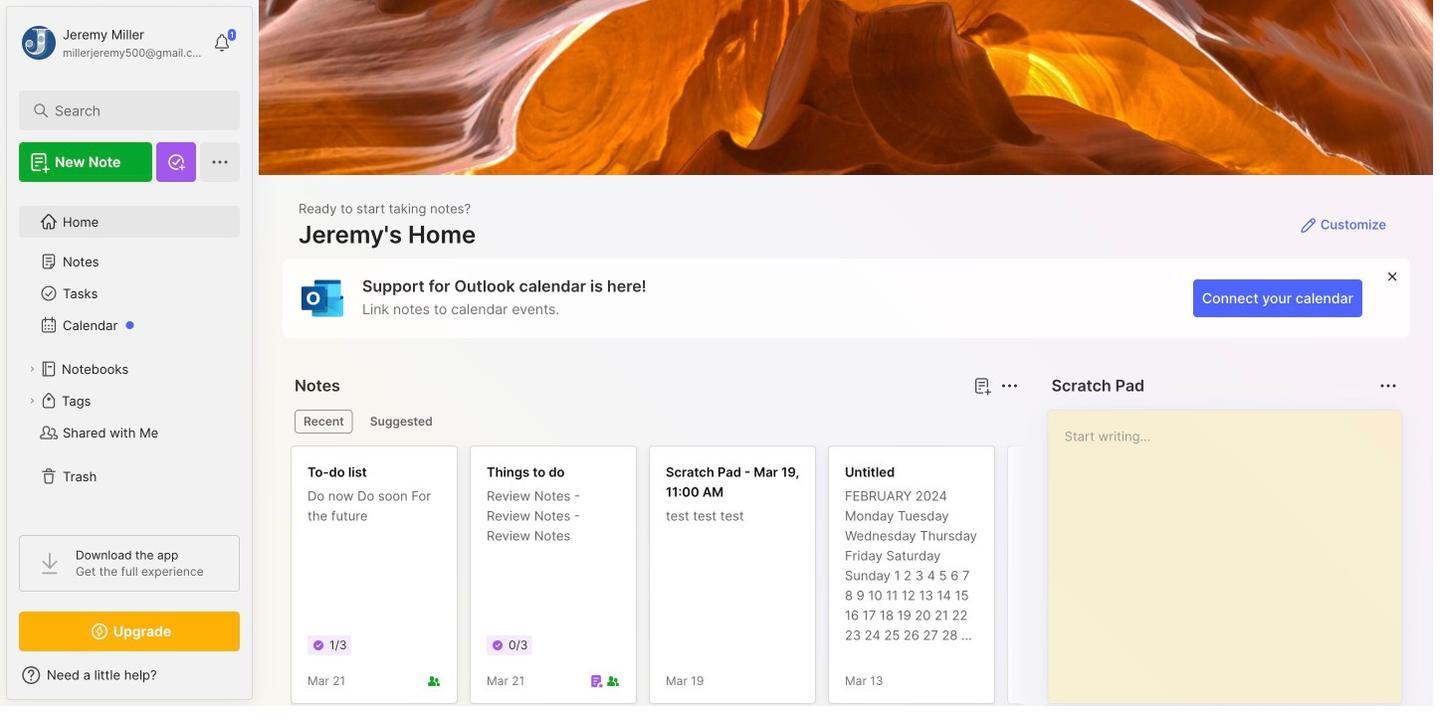 Task type: describe. For each thing, give the bounding box(es) containing it.
none search field inside main element
[[55, 99, 214, 122]]

2 tab from the left
[[361, 410, 442, 434]]

tree inside main element
[[7, 194, 252, 518]]

Search text field
[[55, 102, 214, 120]]

WHAT'S NEW field
[[7, 660, 252, 692]]

expand tags image
[[26, 395, 38, 407]]



Task type: vqa. For each thing, say whether or not it's contained in the screenshot.
the "Expand Notebooks" image
yes



Task type: locate. For each thing, give the bounding box(es) containing it.
tab list
[[295, 410, 1016, 434]]

expand notebooks image
[[26, 363, 38, 375]]

row group
[[291, 446, 1434, 707]]

1 tab from the left
[[295, 410, 353, 434]]

click to collapse image
[[251, 670, 266, 694]]

1 horizontal spatial tab
[[361, 410, 442, 434]]

Start writing… text field
[[1065, 411, 1401, 688]]

tab
[[295, 410, 353, 434], [361, 410, 442, 434]]

tree
[[7, 194, 252, 518]]

None search field
[[55, 99, 214, 122]]

0 horizontal spatial tab
[[295, 410, 353, 434]]

Account field
[[19, 23, 203, 63]]

main element
[[0, 0, 259, 707]]



